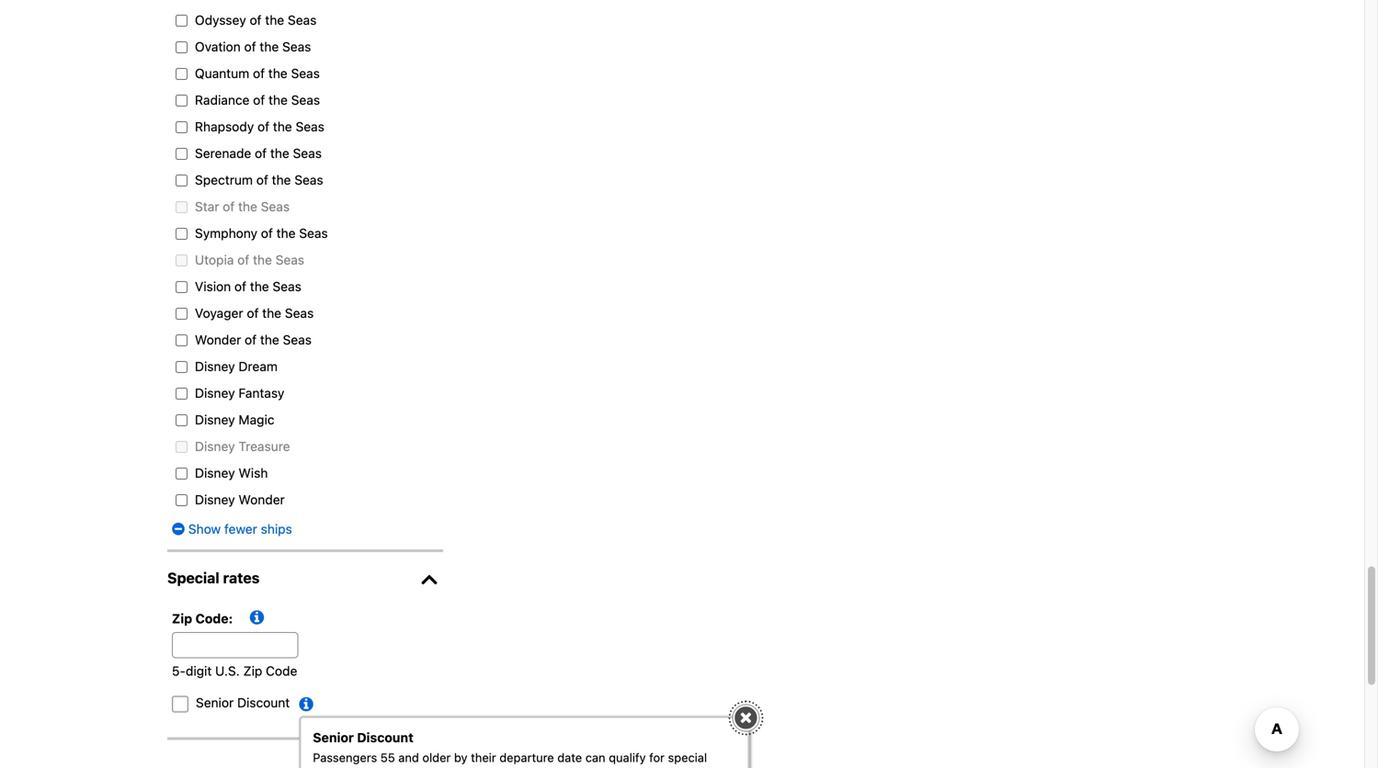 Task type: vqa. For each thing, say whether or not it's contained in the screenshot.
'Fantasy'
yes



Task type: locate. For each thing, give the bounding box(es) containing it.
of right 'symphony'
[[261, 226, 273, 241]]

rhapsody of the seas
[[195, 119, 325, 134]]

of up wonder of the seas
[[247, 306, 259, 321]]

1 vertical spatial discount
[[357, 731, 414, 746]]

the
[[265, 12, 284, 27], [260, 39, 279, 54], [268, 66, 288, 81], [269, 92, 288, 107], [273, 119, 292, 134], [270, 146, 290, 161], [272, 172, 291, 187], [276, 226, 296, 241], [250, 279, 269, 294], [262, 306, 281, 321], [260, 332, 279, 347]]

seas up radiance of the seas
[[291, 66, 320, 81]]

senior inside senior discount passengers 55 and older by their departure date can qualify for special rates. you must confirm your age with a government-issued id (w
[[313, 731, 354, 746]]

senior discount passengers 55 and older by their departure date can qualify for special rates. you must confirm your age with a government-issued id (w
[[313, 731, 721, 769]]

of for vision
[[235, 279, 247, 294]]

of up serenade of the seas
[[258, 119, 270, 134]]

55
[[381, 751, 395, 765]]

disney for disney dream
[[195, 359, 235, 374]]

the for vision
[[250, 279, 269, 294]]

disney magic
[[195, 412, 275, 427]]

discount for senior discount passengers 55 and older by their departure date can qualify for special rates. you must confirm your age with a government-issued id (w
[[357, 731, 414, 746]]

the for odyssey
[[265, 12, 284, 27]]

disney right disney magic 'option'
[[195, 412, 235, 427]]

seas for vision of the seas
[[273, 279, 302, 294]]

the up quantum of the seas
[[260, 39, 279, 54]]

vision of the seas
[[195, 279, 302, 294]]

0 horizontal spatial zip
[[172, 611, 192, 627]]

of up radiance of the seas
[[253, 66, 265, 81]]

the up serenade of the seas
[[273, 119, 292, 134]]

the up "ovation of the seas" in the left of the page
[[265, 12, 284, 27]]

zip left 'code:'
[[172, 611, 192, 627]]

seas down rhapsody of the seas
[[293, 146, 322, 161]]

None checkbox
[[171, 201, 192, 213], [171, 441, 192, 453], [171, 201, 192, 213], [171, 441, 192, 453]]

symphony of the seas
[[195, 226, 328, 241]]

senior down u.s. at the left bottom of the page
[[196, 696, 234, 711]]

disney right disney dream checkbox
[[195, 359, 235, 374]]

vision
[[195, 279, 231, 294]]

show fewer ships
[[185, 522, 292, 537]]

can
[[586, 751, 606, 765]]

disney right disney wish option
[[195, 466, 235, 481]]

magic
[[239, 412, 275, 427]]

of
[[250, 12, 262, 27], [244, 39, 256, 54], [253, 66, 265, 81], [253, 92, 265, 107], [258, 119, 270, 134], [255, 146, 267, 161], [256, 172, 268, 187], [261, 226, 273, 241], [235, 279, 247, 294], [247, 306, 259, 321], [245, 332, 257, 347]]

seas up rhapsody of the seas
[[291, 92, 320, 107]]

discount up 55
[[357, 731, 414, 746]]

symphony
[[195, 226, 258, 241]]

0 horizontal spatial senior
[[196, 696, 234, 711]]

id
[[648, 767, 660, 769]]

the down spectrum of the seas
[[276, 226, 296, 241]]

zip right u.s. at the left bottom of the page
[[243, 664, 262, 679]]

odyssey
[[195, 12, 246, 27]]

of for symphony
[[261, 226, 273, 241]]

the for spectrum
[[272, 172, 291, 187]]

0 horizontal spatial discount
[[237, 696, 290, 711]]

special rates
[[167, 570, 260, 587]]

the for quantum
[[268, 66, 288, 81]]

ships
[[261, 522, 292, 537]]

of down rhapsody of the seas
[[255, 146, 267, 161]]

1 disney from the top
[[195, 359, 235, 374]]

zip
[[172, 611, 192, 627], [243, 664, 262, 679]]

disney up the show
[[195, 492, 235, 507]]

seas down serenade of the seas
[[295, 172, 323, 187]]

the for ovation
[[260, 39, 279, 54]]

seas up serenade of the seas
[[296, 119, 325, 134]]

of for radiance
[[253, 92, 265, 107]]

of up rhapsody of the seas
[[253, 92, 265, 107]]

of for quantum
[[253, 66, 265, 81]]

senior for senior discount passengers 55 and older by their departure date can qualify for special rates. you must confirm your age with a government-issued id (w
[[313, 731, 354, 746]]

1 horizontal spatial discount
[[357, 731, 414, 746]]

senior up the passengers
[[313, 731, 354, 746]]

disney wonder
[[195, 492, 285, 507]]

rhapsody
[[195, 119, 254, 134]]

the up rhapsody of the seas
[[269, 92, 288, 107]]

of up "ovation of the seas" in the left of the page
[[250, 12, 262, 27]]

qualify
[[609, 751, 646, 765]]

the up dream
[[260, 332, 279, 347]]

Vision of the Seas checkbox
[[171, 281, 192, 293]]

5 disney from the top
[[195, 492, 235, 507]]

of for serenade
[[255, 146, 267, 161]]

seas
[[288, 12, 317, 27], [282, 39, 311, 54], [291, 66, 320, 81], [291, 92, 320, 107], [296, 119, 325, 134], [293, 146, 322, 161], [295, 172, 323, 187], [299, 226, 328, 241], [273, 279, 302, 294], [285, 306, 314, 321], [283, 332, 312, 347]]

must
[[372, 767, 399, 769]]

seas up quantum of the seas
[[282, 39, 311, 54]]

radiance
[[195, 92, 250, 107]]

discount inside senior discount passengers 55 and older by their departure date can qualify for special rates. you must confirm your age with a government-issued id (w
[[357, 731, 414, 746]]

3 disney from the top
[[195, 412, 235, 427]]

special
[[167, 570, 220, 587]]

the for radiance
[[269, 92, 288, 107]]

seas for rhapsody of the seas
[[296, 119, 325, 134]]

with
[[500, 767, 524, 769]]

ovation
[[195, 39, 241, 54]]

wonder
[[195, 332, 241, 347], [239, 492, 285, 507]]

the up wonder of the seas
[[262, 306, 281, 321]]

Disney Fantasy checkbox
[[171, 388, 192, 400]]

of down voyager of the seas
[[245, 332, 257, 347]]

discount down code
[[237, 696, 290, 711]]

seas up wonder of the seas
[[285, 306, 314, 321]]

of right vision
[[235, 279, 247, 294]]

serenade
[[195, 146, 251, 161]]

of down odyssey of the seas
[[244, 39, 256, 54]]

you
[[348, 767, 369, 769]]

senior
[[196, 696, 234, 711], [313, 731, 354, 746]]

wonder down wish
[[239, 492, 285, 507]]

1 vertical spatial zip
[[243, 664, 262, 679]]

Symphony of the Seas checkbox
[[171, 228, 192, 240]]

quantum
[[195, 66, 249, 81]]

0 vertical spatial discount
[[237, 696, 290, 711]]

zip code:
[[172, 611, 236, 627]]

seas for ovation of the seas
[[282, 39, 311, 54]]

1 horizontal spatial senior
[[313, 731, 354, 746]]

the up radiance of the seas
[[268, 66, 288, 81]]

the for symphony
[[276, 226, 296, 241]]

seas for odyssey of the seas
[[288, 12, 317, 27]]

discount
[[237, 696, 290, 711], [357, 731, 414, 746]]

seas up "ovation of the seas" in the left of the page
[[288, 12, 317, 27]]

wonder down voyager
[[195, 332, 241, 347]]

4 disney from the top
[[195, 466, 235, 481]]

seas down voyager of the seas
[[283, 332, 312, 347]]

wish
[[239, 466, 268, 481]]

disney up disney magic
[[195, 386, 235, 401]]

senior discount
[[196, 696, 290, 711]]

senior discount dialog
[[299, 705, 760, 769]]

of down serenade of the seas
[[256, 172, 268, 187]]

and
[[398, 751, 419, 765]]

of for wonder
[[245, 332, 257, 347]]

the down serenade of the seas
[[272, 172, 291, 187]]

of for odyssey
[[250, 12, 262, 27]]

serenade of the seas
[[195, 146, 322, 161]]

the up voyager of the seas
[[250, 279, 269, 294]]

1 vertical spatial senior
[[313, 731, 354, 746]]

0 vertical spatial senior
[[196, 696, 234, 711]]

disney for disney fantasy
[[195, 386, 235, 401]]

seas up voyager of the seas
[[273, 279, 302, 294]]

2 disney from the top
[[195, 386, 235, 401]]

None checkbox
[[171, 255, 192, 267]]

seas down spectrum of the seas
[[299, 226, 328, 241]]

the for wonder
[[260, 332, 279, 347]]

ovation of the seas
[[195, 39, 311, 54]]

fantasy
[[239, 386, 285, 401]]

the for serenade
[[270, 146, 290, 161]]

by
[[454, 751, 468, 765]]

0 vertical spatial zip
[[172, 611, 192, 627]]

disney
[[195, 359, 235, 374], [195, 386, 235, 401], [195, 412, 235, 427], [195, 466, 235, 481], [195, 492, 235, 507]]

the down rhapsody of the seas
[[270, 146, 290, 161]]

odyssey of the seas
[[195, 12, 317, 27]]



Task type: describe. For each thing, give the bounding box(es) containing it.
date
[[558, 751, 582, 765]]

seas for radiance of the seas
[[291, 92, 320, 107]]

the for voyager
[[262, 306, 281, 321]]

senior for senior discount
[[196, 696, 234, 711]]

Serenade of the Seas checkbox
[[171, 148, 192, 160]]

of for rhapsody
[[258, 119, 270, 134]]

of for spectrum
[[256, 172, 268, 187]]

government-
[[537, 767, 609, 769]]

passengers
[[313, 751, 377, 765]]

code:
[[195, 611, 233, 627]]

a
[[527, 767, 533, 769]]

seas for voyager of the seas
[[285, 306, 314, 321]]

of for voyager
[[247, 306, 259, 321]]

resident discount information image
[[245, 610, 266, 628]]

show
[[188, 522, 221, 537]]

the for rhapsody
[[273, 119, 292, 134]]

Zip Code: text field
[[172, 633, 298, 659]]

Disney Wish checkbox
[[171, 468, 192, 480]]

seas for wonder of the seas
[[283, 332, 312, 347]]

u.s.
[[215, 664, 240, 679]]

seas for symphony of the seas
[[299, 226, 328, 241]]

Spectrum of the Seas checkbox
[[171, 175, 192, 187]]

voyager of the seas
[[195, 306, 314, 321]]

Disney Magic checkbox
[[171, 415, 192, 427]]

disney for disney wonder
[[195, 492, 235, 507]]

their
[[471, 751, 496, 765]]

seas for serenade of the seas
[[293, 146, 322, 161]]

older
[[422, 751, 451, 765]]

Voyager of the Seas checkbox
[[171, 308, 192, 320]]

show fewer ships link
[[172, 522, 292, 537]]

seas for spectrum of the seas
[[295, 172, 323, 187]]

Rhapsody of the Seas checkbox
[[171, 121, 192, 133]]

your
[[449, 767, 473, 769]]

confirm
[[403, 767, 445, 769]]

1 vertical spatial wonder
[[239, 492, 285, 507]]

rates.
[[313, 767, 345, 769]]

disney fantasy
[[195, 386, 285, 401]]

age
[[477, 767, 497, 769]]

Disney Wonder checkbox
[[171, 495, 192, 507]]

senior discount information image
[[299, 697, 319, 715]]

Radiance of the Seas checkbox
[[171, 95, 192, 107]]

5-
[[172, 664, 186, 679]]

seas for quantum of the seas
[[291, 66, 320, 81]]

disney for disney wish
[[195, 466, 235, 481]]

rates
[[223, 570, 260, 587]]

issued
[[609, 767, 645, 769]]

Wonder of the Seas checkbox
[[171, 335, 192, 347]]

voyager
[[195, 306, 243, 321]]

quantum of the seas
[[195, 66, 320, 81]]

minus circle image
[[172, 523, 185, 536]]

spectrum of the seas
[[195, 172, 323, 187]]

dream
[[239, 359, 278, 374]]

0 vertical spatial wonder
[[195, 332, 241, 347]]

special
[[668, 751, 707, 765]]

radiance of the seas
[[195, 92, 320, 107]]

disney wish
[[195, 466, 268, 481]]

for
[[649, 751, 665, 765]]

Quantum of the Seas checkbox
[[171, 68, 192, 80]]

code
[[266, 664, 297, 679]]

Ovation of the Seas checkbox
[[171, 41, 192, 53]]

5-digit u.s. zip code
[[172, 664, 297, 679]]

discount for senior discount
[[237, 696, 290, 711]]

disney for disney magic
[[195, 412, 235, 427]]

of for ovation
[[244, 39, 256, 54]]

Disney Dream checkbox
[[171, 361, 192, 373]]

Odyssey of the Seas checkbox
[[171, 15, 192, 27]]

digit
[[186, 664, 212, 679]]

1 horizontal spatial zip
[[243, 664, 262, 679]]

fewer
[[224, 522, 257, 537]]

spectrum
[[195, 172, 253, 187]]

departure
[[500, 751, 554, 765]]

disney dream
[[195, 359, 278, 374]]

wonder of the seas
[[195, 332, 312, 347]]



